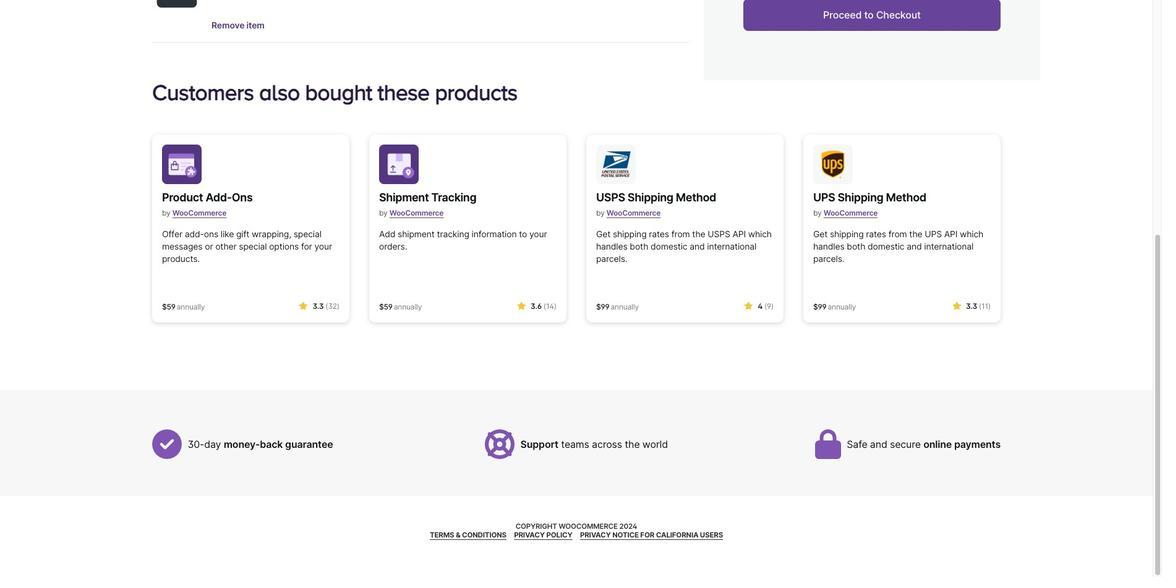 Task type: vqa. For each thing, say whether or not it's contained in the screenshot.
Remove
yes



Task type: locate. For each thing, give the bounding box(es) containing it.
both inside the get shipping rates from the usps api which handles both domestic and international parcels.
[[630, 241, 649, 252]]

international
[[707, 241, 757, 252], [925, 241, 974, 252]]

parcels. inside get shipping rates from the ups api which handles both domestic and international parcels.
[[814, 254, 845, 264]]

shipping up the get shipping rates from the usps api which handles both domestic and international parcels.
[[628, 191, 674, 204]]

rates inside get shipping rates from the ups api which handles both domestic and international parcels.
[[867, 229, 887, 239]]

$59 annually down products.
[[162, 302, 205, 312]]

0 horizontal spatial privacy
[[514, 532, 545, 540]]

1 3.3 from the left
[[313, 302, 324, 311]]

2 3.3 from the left
[[967, 302, 978, 311]]

0 vertical spatial for
[[301, 241, 312, 252]]

1 handles from the left
[[597, 241, 628, 252]]

0 horizontal spatial from
[[672, 229, 690, 239]]

0 horizontal spatial both
[[630, 241, 649, 252]]

by inside ups shipping method by woocommerce
[[814, 208, 822, 218]]

which inside the get shipping rates from the usps api which handles both domestic and international parcels.
[[749, 229, 772, 239]]

shipment tracking link
[[379, 189, 477, 206]]

$59 for shipment tracking
[[379, 302, 393, 312]]

3.3 ( 11 )
[[967, 302, 991, 311]]

1 parcels. from the left
[[597, 254, 628, 264]]

parcels. inside the get shipping rates from the usps api which handles both domestic and international parcels.
[[597, 254, 628, 264]]

proceed to checkout link
[[744, 0, 1001, 31]]

1 ( from the left
[[326, 302, 328, 311]]

international inside the get shipping rates from the usps api which handles both domestic and international parcels.
[[707, 241, 757, 252]]

shipping for ups
[[830, 229, 864, 239]]

0 horizontal spatial shipping
[[613, 229, 647, 239]]

1 horizontal spatial shipping
[[838, 191, 884, 204]]

api inside the get shipping rates from the usps api which handles both domestic and international parcels.
[[733, 229, 746, 239]]

method up get shipping rates from the ups api which handles both domestic and international parcels. in the top of the page
[[886, 191, 927, 204]]

0 horizontal spatial api
[[733, 229, 746, 239]]

2 woocommerce link from the left
[[390, 203, 444, 223]]

0 horizontal spatial method
[[676, 191, 717, 204]]

both inside get shipping rates from the ups api which handles both domestic and international parcels.
[[847, 241, 866, 252]]

) for ups shipping method
[[989, 302, 991, 311]]

the inside get shipping rates from the ups api which handles both domestic and international parcels.
[[910, 229, 923, 239]]

) for usps shipping method
[[772, 302, 774, 311]]

by down ups shipping method link
[[814, 208, 822, 218]]

handles
[[597, 241, 628, 252], [814, 241, 845, 252]]

woocommerce down shipment tracking "link"
[[390, 208, 444, 218]]

$59 down products.
[[162, 302, 176, 312]]

4 by from the left
[[814, 208, 822, 218]]

which for usps shipping method
[[749, 229, 772, 239]]

1 horizontal spatial usps
[[708, 229, 731, 239]]

2 rates from the left
[[867, 229, 887, 239]]

0 horizontal spatial usps
[[597, 191, 625, 204]]

by
[[162, 208, 171, 218], [379, 208, 388, 218], [597, 208, 605, 218], [814, 208, 822, 218]]

method
[[676, 191, 717, 204], [886, 191, 927, 204]]

2 api from the left
[[945, 229, 958, 239]]

2 annually from the left
[[394, 302, 422, 312]]

1 horizontal spatial handles
[[814, 241, 845, 252]]

1 vertical spatial to
[[519, 229, 527, 239]]

shipping inside get shipping rates from the ups api which handles both domestic and international parcels.
[[830, 229, 864, 239]]

ups inside get shipping rates from the ups api which handles both domestic and international parcels.
[[925, 229, 942, 239]]

2 by from the left
[[379, 208, 388, 218]]

0 horizontal spatial get
[[597, 229, 611, 239]]

special up the options at the left top
[[294, 229, 322, 239]]

bought
[[305, 80, 372, 105]]

1 horizontal spatial 3.3
[[967, 302, 978, 311]]

woocommerce
[[172, 208, 227, 218], [390, 208, 444, 218], [607, 208, 661, 218], [824, 208, 878, 218], [559, 523, 618, 532]]

from
[[672, 229, 690, 239], [889, 229, 908, 239]]

woocommerce down usps shipping method link
[[607, 208, 661, 218]]

your right information
[[530, 229, 547, 239]]

1 $99 from the left
[[597, 302, 610, 312]]

woocommerce up policy
[[559, 523, 618, 532]]

$99
[[597, 302, 610, 312], [814, 302, 827, 312]]

1 vertical spatial ups
[[925, 229, 942, 239]]

1 horizontal spatial $59
[[379, 302, 393, 312]]

rates inside the get shipping rates from the usps api which handles both domestic and international parcels.
[[649, 229, 670, 239]]

and inside the get shipping rates from the usps api which handles both domestic and international parcels.
[[690, 241, 705, 252]]

0 horizontal spatial which
[[749, 229, 772, 239]]

get inside the get shipping rates from the usps api which handles both domestic and international parcels.
[[597, 229, 611, 239]]

2 $59 from the left
[[379, 302, 393, 312]]

domestic inside the get shipping rates from the usps api which handles both domestic and international parcels.
[[651, 241, 688, 252]]

usps inside the get shipping rates from the usps api which handles both domestic and international parcels.
[[708, 229, 731, 239]]

$59 for product add-ons
[[162, 302, 176, 312]]

woocommerce inside usps shipping method by woocommerce
[[607, 208, 661, 218]]

shipping inside the get shipping rates from the usps api which handles both domestic and international parcels.
[[613, 229, 647, 239]]

$99 annually
[[597, 302, 639, 312], [814, 302, 856, 312]]

woocommerce link up the get shipping rates from the usps api which handles both domestic and international parcels.
[[607, 203, 661, 223]]

3.3 left 11
[[967, 302, 978, 311]]

0 horizontal spatial 3.3
[[313, 302, 324, 311]]

1 rates from the left
[[649, 229, 670, 239]]

to right proceed
[[865, 9, 874, 21]]

32
[[328, 302, 337, 311]]

ups
[[814, 191, 836, 204], [925, 229, 942, 239]]

usps shipping method link
[[597, 189, 717, 206]]

0 horizontal spatial handles
[[597, 241, 628, 252]]

1 horizontal spatial your
[[530, 229, 547, 239]]

2 $99 annually from the left
[[814, 302, 856, 312]]

shipment tracking by woocommerce
[[379, 191, 477, 218]]

by up "add"
[[379, 208, 388, 218]]

1 $99 annually from the left
[[597, 302, 639, 312]]

0 vertical spatial usps
[[597, 191, 625, 204]]

1 horizontal spatial both
[[847, 241, 866, 252]]

4 ) from the left
[[989, 302, 991, 311]]

privacy
[[514, 532, 545, 540], [580, 532, 611, 540]]

woocommerce link for product
[[172, 203, 227, 223]]

3 ( from the left
[[765, 302, 767, 311]]

30-
[[188, 439, 204, 451]]

2 both from the left
[[847, 241, 866, 252]]

shipping down usps shipping method by woocommerce
[[613, 229, 647, 239]]

by for product
[[162, 208, 171, 218]]

usps inside usps shipping method by woocommerce
[[597, 191, 625, 204]]

customers
[[152, 80, 254, 105]]

rates down ups shipping method by woocommerce
[[867, 229, 887, 239]]

woocommerce inside ups shipping method by woocommerce
[[824, 208, 878, 218]]

1 horizontal spatial $99 annually
[[814, 302, 856, 312]]

privacy left notice
[[580, 532, 611, 540]]

special
[[294, 229, 322, 239], [239, 241, 267, 252]]

domestic inside get shipping rates from the ups api which handles both domestic and international parcels.
[[868, 241, 905, 252]]

shipping for usps
[[628, 191, 674, 204]]

remove
[[212, 20, 245, 30]]

1 horizontal spatial international
[[925, 241, 974, 252]]

method up the get shipping rates from the usps api which handles both domestic and international parcels.
[[676, 191, 717, 204]]

1 method from the left
[[676, 191, 717, 204]]

1 horizontal spatial from
[[889, 229, 908, 239]]

1 horizontal spatial which
[[960, 229, 984, 239]]

domestic down usps shipping method by woocommerce
[[651, 241, 688, 252]]

0 horizontal spatial shipping
[[628, 191, 674, 204]]

ons
[[232, 191, 253, 204]]

woocommerce inside product add-ons by woocommerce
[[172, 208, 227, 218]]

0 vertical spatial your
[[530, 229, 547, 239]]

from inside the get shipping rates from the usps api which handles both domestic and international parcels.
[[672, 229, 690, 239]]

3 annually from the left
[[611, 302, 639, 312]]

annually
[[177, 302, 205, 312], [394, 302, 422, 312], [611, 302, 639, 312], [828, 302, 856, 312]]

and right safe
[[871, 439, 888, 451]]

(
[[326, 302, 328, 311], [544, 302, 546, 311], [765, 302, 767, 311], [980, 302, 982, 311]]

information
[[472, 229, 517, 239]]

1 shipping from the left
[[613, 229, 647, 239]]

0 horizontal spatial $99
[[597, 302, 610, 312]]

1 $59 from the left
[[162, 302, 176, 312]]

for right notice
[[641, 532, 655, 540]]

2 shipping from the left
[[838, 191, 884, 204]]

0 horizontal spatial ups
[[814, 191, 836, 204]]

2 horizontal spatial the
[[910, 229, 923, 239]]

checkout
[[877, 9, 921, 21]]

4
[[758, 302, 763, 311]]

to
[[865, 9, 874, 21], [519, 229, 527, 239]]

which inside get shipping rates from the ups api which handles both domestic and international parcels.
[[960, 229, 984, 239]]

by for ups
[[814, 208, 822, 218]]

woocommerce link up add-
[[172, 203, 227, 223]]

3 woocommerce link from the left
[[607, 203, 661, 223]]

$99 right 9
[[814, 302, 827, 312]]

special down gift
[[239, 241, 267, 252]]

1 international from the left
[[707, 241, 757, 252]]

2 get from the left
[[814, 229, 828, 239]]

) for shipment tracking
[[554, 302, 557, 311]]

handles inside get shipping rates from the ups api which handles both domestic and international parcels.
[[814, 241, 845, 252]]

product add-ons link
[[162, 189, 253, 206]]

shipping down ups shipping method by woocommerce
[[830, 229, 864, 239]]

$59 annually for by
[[379, 302, 422, 312]]

tracking
[[432, 191, 477, 204]]

1 both from the left
[[630, 241, 649, 252]]

to right information
[[519, 229, 527, 239]]

from inside get shipping rates from the ups api which handles both domestic and international parcels.
[[889, 229, 908, 239]]

1 horizontal spatial privacy
[[580, 532, 611, 540]]

( for usps shipping method
[[765, 302, 767, 311]]

handles down ups shipping method by woocommerce
[[814, 241, 845, 252]]

4 annually from the left
[[828, 302, 856, 312]]

the inside the get shipping rates from the usps api which handles both domestic and international parcels.
[[693, 229, 706, 239]]

for right the options at the left top
[[301, 241, 312, 252]]

0 horizontal spatial rates
[[649, 229, 670, 239]]

your
[[530, 229, 547, 239], [315, 241, 332, 252]]

1 from from the left
[[672, 229, 690, 239]]

by for usps
[[597, 208, 605, 218]]

by inside usps shipping method by woocommerce
[[597, 208, 605, 218]]

0 horizontal spatial $59
[[162, 302, 176, 312]]

1 $59 annually from the left
[[162, 302, 205, 312]]

both down usps shipping method by woocommerce
[[630, 241, 649, 252]]

domestic for usps shipping method
[[651, 241, 688, 252]]

1 horizontal spatial to
[[865, 9, 874, 21]]

2 horizontal spatial and
[[907, 241, 922, 252]]

2 ) from the left
[[554, 302, 557, 311]]

international inside get shipping rates from the ups api which handles both domestic and international parcels.
[[925, 241, 974, 252]]

both
[[630, 241, 649, 252], [847, 241, 866, 252]]

woocommerce link for usps
[[607, 203, 661, 223]]

rates
[[649, 229, 670, 239], [867, 229, 887, 239]]

1 vertical spatial your
[[315, 241, 332, 252]]

the down ups shipping method by woocommerce
[[910, 229, 923, 239]]

$99 for ups
[[814, 302, 827, 312]]

1 get from the left
[[597, 229, 611, 239]]

handles inside the get shipping rates from the usps api which handles both domestic and international parcels.
[[597, 241, 628, 252]]

4 woocommerce link from the left
[[824, 203, 878, 223]]

3.3
[[313, 302, 324, 311], [967, 302, 978, 311]]

the down usps shipping method by woocommerce
[[693, 229, 706, 239]]

and down usps shipping method by woocommerce
[[690, 241, 705, 252]]

2 $99 from the left
[[814, 302, 827, 312]]

1 horizontal spatial the
[[693, 229, 706, 239]]

by inside product add-ons by woocommerce
[[162, 208, 171, 218]]

0 horizontal spatial the
[[625, 439, 640, 451]]

0 horizontal spatial parcels.
[[597, 254, 628, 264]]

$99 right 14
[[597, 302, 610, 312]]

and for ups shipping method
[[907, 241, 922, 252]]

get down ups shipping method by woocommerce
[[814, 229, 828, 239]]

1 by from the left
[[162, 208, 171, 218]]

woocommerce link up shipment at the top left of page
[[390, 203, 444, 223]]

the
[[693, 229, 706, 239], [910, 229, 923, 239], [625, 439, 640, 451]]

1 vertical spatial special
[[239, 241, 267, 252]]

and
[[690, 241, 705, 252], [907, 241, 922, 252], [871, 439, 888, 451]]

2 shipping from the left
[[830, 229, 864, 239]]

guarantee
[[285, 439, 333, 451]]

from down usps shipping method by woocommerce
[[672, 229, 690, 239]]

usps
[[597, 191, 625, 204], [708, 229, 731, 239]]

$59 annually down orders.
[[379, 302, 422, 312]]

the left world
[[625, 439, 640, 451]]

offer
[[162, 229, 183, 239]]

0 horizontal spatial for
[[301, 241, 312, 252]]

api inside get shipping rates from the ups api which handles both domestic and international parcels.
[[945, 229, 958, 239]]

annually for usps
[[611, 302, 639, 312]]

ups shipping method link
[[814, 189, 927, 206]]

and inside get shipping rates from the ups api which handles both domestic and international parcels.
[[907, 241, 922, 252]]

like
[[221, 229, 234, 239]]

1 horizontal spatial and
[[871, 439, 888, 451]]

0 horizontal spatial domestic
[[651, 241, 688, 252]]

woocommerce down product add-ons link
[[172, 208, 227, 218]]

handles down usps shipping method by woocommerce
[[597, 241, 628, 252]]

money-
[[224, 439, 260, 451]]

2 which from the left
[[960, 229, 984, 239]]

3 ) from the left
[[772, 302, 774, 311]]

0 horizontal spatial international
[[707, 241, 757, 252]]

1 privacy from the left
[[514, 532, 545, 540]]

rates for usps
[[649, 229, 670, 239]]

privacy policy link
[[514, 532, 573, 540]]

1 horizontal spatial api
[[945, 229, 958, 239]]

0 horizontal spatial $99 annually
[[597, 302, 639, 312]]

30-day money-back guarantee
[[188, 439, 333, 451]]

from for ups shipping method
[[889, 229, 908, 239]]

privacy down 'copyright'
[[514, 532, 545, 540]]

4 ( from the left
[[980, 302, 982, 311]]

2 privacy from the left
[[580, 532, 611, 540]]

shipping
[[613, 229, 647, 239], [830, 229, 864, 239]]

method inside usps shipping method by woocommerce
[[676, 191, 717, 204]]

your inside offer add-ons like gift wrapping, special messages or other special options for your products.
[[315, 241, 332, 252]]

1 horizontal spatial get
[[814, 229, 828, 239]]

1 horizontal spatial domestic
[[868, 241, 905, 252]]

2 handles from the left
[[814, 241, 845, 252]]

other
[[215, 241, 237, 252]]

support teams across the world
[[521, 439, 668, 451]]

2 ( from the left
[[544, 302, 546, 311]]

2 from from the left
[[889, 229, 908, 239]]

api
[[733, 229, 746, 239], [945, 229, 958, 239]]

$59 annually
[[162, 302, 205, 312], [379, 302, 422, 312]]

$59 right 32
[[379, 302, 393, 312]]

your inside the add shipment tracking information to your orders.
[[530, 229, 547, 239]]

2 international from the left
[[925, 241, 974, 252]]

for
[[301, 241, 312, 252], [641, 532, 655, 540]]

api for ups shipping method
[[945, 229, 958, 239]]

domestic down ups shipping method by woocommerce
[[868, 241, 905, 252]]

privacy for privacy policy
[[514, 532, 545, 540]]

and down ups shipping method by woocommerce
[[907, 241, 922, 252]]

get down usps shipping method by woocommerce
[[597, 229, 611, 239]]

shipping inside usps shipping method by woocommerce
[[628, 191, 674, 204]]

your right the options at the left top
[[315, 241, 332, 252]]

1 annually from the left
[[177, 302, 205, 312]]

1 which from the left
[[749, 229, 772, 239]]

1 horizontal spatial $59 annually
[[379, 302, 422, 312]]

from down ups shipping method by woocommerce
[[889, 229, 908, 239]]

shipping up get shipping rates from the ups api which handles both domestic and international parcels. in the top of the page
[[838, 191, 884, 204]]

3.3 left 32
[[313, 302, 324, 311]]

0 horizontal spatial special
[[239, 241, 267, 252]]

1 horizontal spatial shipping
[[830, 229, 864, 239]]

get inside get shipping rates from the ups api which handles both domestic and international parcels.
[[814, 229, 828, 239]]

woocommerce for usps
[[607, 208, 661, 218]]

2 $59 annually from the left
[[379, 302, 422, 312]]

offer add-ons like gift wrapping, special messages or other special options for your products.
[[162, 229, 332, 264]]

0 horizontal spatial to
[[519, 229, 527, 239]]

domestic
[[651, 241, 688, 252], [868, 241, 905, 252]]

0 vertical spatial to
[[865, 9, 874, 21]]

2 method from the left
[[886, 191, 927, 204]]

woocommerce for ups
[[824, 208, 878, 218]]

1 horizontal spatial $99
[[814, 302, 827, 312]]

annually for ups
[[828, 302, 856, 312]]

method inside ups shipping method by woocommerce
[[886, 191, 927, 204]]

1 woocommerce link from the left
[[172, 203, 227, 223]]

1 horizontal spatial parcels.
[[814, 254, 845, 264]]

and for usps shipping method
[[690, 241, 705, 252]]

0 horizontal spatial your
[[315, 241, 332, 252]]

1 api from the left
[[733, 229, 746, 239]]

3 by from the left
[[597, 208, 605, 218]]

by down usps shipping method link
[[597, 208, 605, 218]]

shipping inside ups shipping method by woocommerce
[[838, 191, 884, 204]]

2 parcels. from the left
[[814, 254, 845, 264]]

1 shipping from the left
[[628, 191, 674, 204]]

0 horizontal spatial and
[[690, 241, 705, 252]]

add
[[379, 229, 396, 239]]

woocommerce down ups shipping method link
[[824, 208, 878, 218]]

woocommerce link
[[172, 203, 227, 223], [390, 203, 444, 223], [607, 203, 661, 223], [824, 203, 878, 223]]

woocommerce link up get shipping rates from the ups api which handles both domestic and international parcels. in the top of the page
[[824, 203, 878, 223]]

1 ) from the left
[[337, 302, 340, 311]]

1 horizontal spatial method
[[886, 191, 927, 204]]

0 horizontal spatial $59 annually
[[162, 302, 205, 312]]

to inside the add shipment tracking information to your orders.
[[519, 229, 527, 239]]

1 horizontal spatial special
[[294, 229, 322, 239]]

both down ups shipping method by woocommerce
[[847, 241, 866, 252]]

shipment
[[379, 191, 429, 204]]

notice
[[613, 532, 639, 540]]

2 domestic from the left
[[868, 241, 905, 252]]

rates down usps shipping method by woocommerce
[[649, 229, 670, 239]]

by up offer
[[162, 208, 171, 218]]

payments
[[955, 439, 1001, 451]]

1 horizontal spatial ups
[[925, 229, 942, 239]]

14
[[546, 302, 554, 311]]

shipping
[[628, 191, 674, 204], [838, 191, 884, 204]]

1 vertical spatial usps
[[708, 229, 731, 239]]

1 domestic from the left
[[651, 241, 688, 252]]

woocommerce for product
[[172, 208, 227, 218]]

0 vertical spatial ups
[[814, 191, 836, 204]]

1 vertical spatial for
[[641, 532, 655, 540]]

1 horizontal spatial rates
[[867, 229, 887, 239]]



Task type: describe. For each thing, give the bounding box(es) containing it.
domestic for ups shipping method
[[868, 241, 905, 252]]

shipping for ups
[[838, 191, 884, 204]]

privacy notice for california users
[[580, 532, 723, 540]]

both for ups
[[847, 241, 866, 252]]

woocommerce link for shipment
[[390, 203, 444, 223]]

users
[[700, 532, 723, 540]]

messages
[[162, 241, 203, 252]]

policy
[[547, 532, 573, 540]]

2024
[[620, 523, 638, 532]]

woocommerce inside copyright woocommerce 2024 terms & conditions
[[559, 523, 618, 532]]

woocommerce inside shipment tracking by woocommerce
[[390, 208, 444, 218]]

california
[[656, 532, 699, 540]]

3.3 ( 32 )
[[313, 302, 340, 311]]

day
[[204, 439, 221, 451]]

back
[[260, 439, 283, 451]]

both for usps
[[630, 241, 649, 252]]

safe
[[847, 439, 868, 451]]

terms & conditions link
[[430, 532, 507, 540]]

) for product add-ons
[[337, 302, 340, 311]]

$99 for usps
[[597, 302, 610, 312]]

woocommerce link for ups
[[824, 203, 878, 223]]

$99 annually for usps
[[597, 302, 639, 312]]

api for usps shipping method
[[733, 229, 746, 239]]

remove item
[[212, 20, 265, 30]]

international for ups shipping method
[[925, 241, 974, 252]]

ons
[[204, 229, 218, 239]]

conditions
[[462, 532, 507, 540]]

( for product add-ons
[[326, 302, 328, 311]]

add-
[[185, 229, 204, 239]]

9
[[767, 302, 772, 311]]

privacy for privacy notice for california users
[[580, 532, 611, 540]]

online
[[924, 439, 952, 451]]

3.3 for method
[[967, 302, 978, 311]]

ups shipping method by woocommerce
[[814, 191, 927, 218]]

3.6
[[531, 302, 542, 311]]

handles for usps
[[597, 241, 628, 252]]

the for usps shipping method
[[693, 229, 706, 239]]

method for usps shipping method
[[676, 191, 717, 204]]

copyright
[[516, 523, 557, 532]]

world
[[643, 439, 668, 451]]

support
[[521, 439, 559, 451]]

handles for ups
[[814, 241, 845, 252]]

safe and secure online payments
[[847, 439, 1001, 451]]

1 horizontal spatial for
[[641, 532, 655, 540]]

( for shipment tracking
[[544, 302, 546, 311]]

for inside offer add-ons like gift wrapping, special messages or other special options for your products.
[[301, 241, 312, 252]]

add shipment tracking information to your orders.
[[379, 229, 547, 252]]

parcels. for usps
[[597, 254, 628, 264]]

teams
[[561, 439, 590, 451]]

annually for product
[[177, 302, 205, 312]]

by inside shipment tracking by woocommerce
[[379, 208, 388, 218]]

item
[[247, 20, 265, 30]]

get shipping rates from the usps api which handles both domestic and international parcels.
[[597, 229, 772, 264]]

ups inside ups shipping method by woocommerce
[[814, 191, 836, 204]]

tracking
[[437, 229, 470, 239]]

method for ups shipping method
[[886, 191, 927, 204]]

( for ups shipping method
[[980, 302, 982, 311]]

gift
[[236, 229, 250, 239]]

annually for shipment
[[394, 302, 422, 312]]

get for usps shipping method
[[597, 229, 611, 239]]

across
[[592, 439, 623, 451]]

0 vertical spatial special
[[294, 229, 322, 239]]

add-
[[206, 191, 232, 204]]

proceed
[[824, 9, 862, 21]]

the for ups shipping method
[[910, 229, 923, 239]]

product add-ons by woocommerce
[[162, 191, 253, 218]]

proceed to checkout
[[824, 9, 921, 21]]

$59 annually for ons
[[162, 302, 205, 312]]

products.
[[162, 254, 200, 264]]

3.6 ( 14 )
[[531, 302, 557, 311]]

international for usps shipping method
[[707, 241, 757, 252]]

secure
[[890, 439, 921, 451]]

privacy notice for california users link
[[580, 532, 723, 540]]

from for usps shipping method
[[672, 229, 690, 239]]

also
[[259, 80, 300, 105]]

or
[[205, 241, 213, 252]]

privacy policy
[[514, 532, 573, 540]]

3.3 for ons
[[313, 302, 324, 311]]

wrapping,
[[252, 229, 291, 239]]

parcels. for ups
[[814, 254, 845, 264]]

4 ( 9 )
[[758, 302, 774, 311]]

shipping for usps
[[613, 229, 647, 239]]

get shipping rates from the ups api which handles both domestic and international parcels.
[[814, 229, 984, 264]]

which for ups shipping method
[[960, 229, 984, 239]]

orders.
[[379, 241, 407, 252]]

rates for ups
[[867, 229, 887, 239]]

these
[[378, 80, 430, 105]]

remove item button
[[212, 19, 265, 32]]

products
[[435, 80, 518, 105]]

get for ups shipping method
[[814, 229, 828, 239]]

options
[[269, 241, 299, 252]]

copyright woocommerce 2024 terms & conditions
[[430, 523, 638, 540]]

shipment
[[398, 229, 435, 239]]

terms
[[430, 532, 454, 540]]

usps shipping method by woocommerce
[[597, 191, 717, 218]]

$99 annually for ups
[[814, 302, 856, 312]]

11
[[982, 302, 989, 311]]

&
[[456, 532, 461, 540]]

customers also bought these products
[[152, 80, 518, 105]]

product
[[162, 191, 203, 204]]



